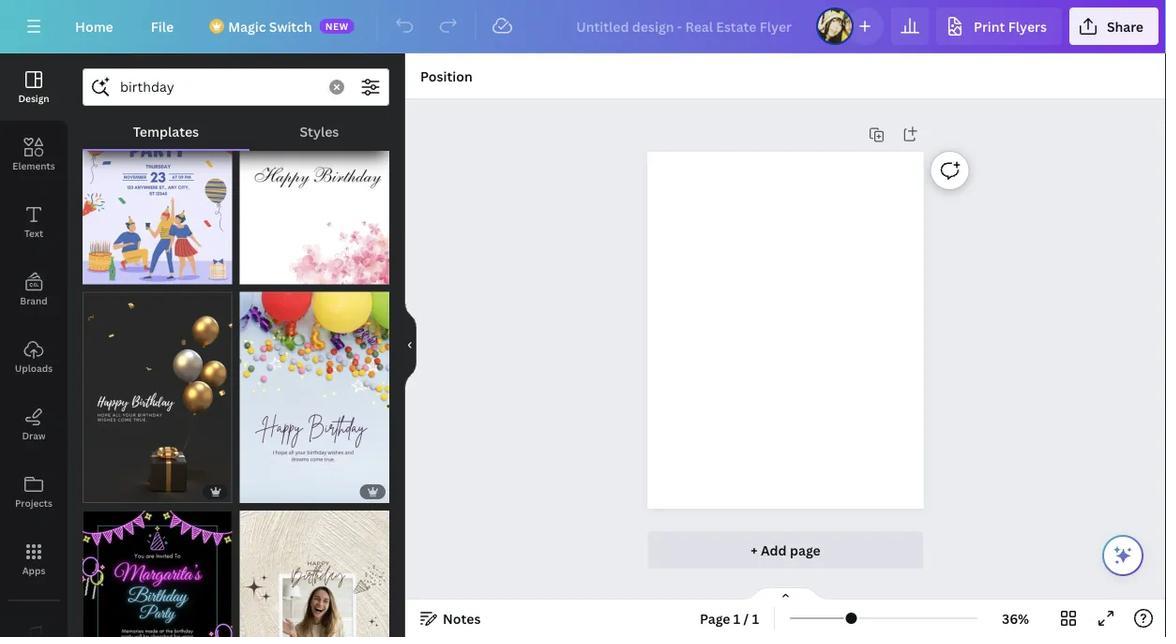Task type: locate. For each thing, give the bounding box(es) containing it.
cream simple happy birthday greeting flyer image
[[240, 511, 389, 638]]

home link
[[60, 8, 128, 45]]

+ add page button
[[648, 532, 924, 569]]

canva assistant image
[[1112, 545, 1134, 568]]

2 happy birthday (flyer) image from the left
[[240, 292, 389, 504]]

page
[[790, 542, 821, 560]]

1 horizontal spatial happy birthday (flyer) image
[[240, 292, 389, 504]]

+ add page
[[751, 542, 821, 560]]

print flyers
[[974, 17, 1047, 35]]

uploads
[[15, 362, 53, 375]]

1 right the /
[[752, 610, 759, 628]]

home
[[75, 17, 113, 35]]

0 horizontal spatial happy birthday (flyer) image
[[83, 292, 232, 504]]

2 1 from the left
[[752, 610, 759, 628]]

notes button
[[413, 604, 488, 634]]

templates
[[133, 122, 199, 140]]

blue & red simple birthday party flyer (a4) image
[[83, 73, 232, 285]]

position button
[[413, 61, 480, 91]]

show pages image
[[741, 587, 831, 602]]

projects button
[[0, 459, 68, 526]]

add
[[761, 542, 787, 560]]

magic switch
[[228, 17, 312, 35]]

design button
[[0, 53, 68, 121]]

draw
[[22, 430, 46, 442]]

file button
[[136, 8, 189, 45]]

draw button
[[0, 391, 68, 459]]

1 left the /
[[733, 610, 740, 628]]

simply pinkish floral birthday greeting (flyer) image
[[240, 73, 389, 285]]

Design title text field
[[561, 8, 809, 45]]

blue & red simple birthday party flyer (a4) group
[[83, 73, 232, 285]]

0 horizontal spatial 1
[[733, 610, 740, 628]]

1 1 from the left
[[733, 610, 740, 628]]

print
[[974, 17, 1005, 35]]

neon pink blue & black modern birthday party flyer a4 group
[[83, 500, 232, 638]]

happy birthday (flyer) group
[[83, 281, 232, 504], [240, 281, 389, 504]]

0 horizontal spatial happy birthday (flyer) group
[[83, 281, 232, 504]]

1 horizontal spatial happy birthday (flyer) group
[[240, 281, 389, 504]]

share button
[[1069, 8, 1159, 45]]

1 horizontal spatial 1
[[752, 610, 759, 628]]

happy birthday (flyer) image
[[83, 292, 232, 504], [240, 292, 389, 504]]

apps button
[[0, 526, 68, 594]]

projects
[[15, 497, 53, 510]]

page 1 / 1
[[700, 610, 759, 628]]

notes
[[443, 610, 481, 628]]

flyers
[[1008, 17, 1047, 35]]

1
[[733, 610, 740, 628], [752, 610, 759, 628]]



Task type: vqa. For each thing, say whether or not it's contained in the screenshot.
Modern
no



Task type: describe. For each thing, give the bounding box(es) containing it.
share
[[1107, 17, 1144, 35]]

neon pink blue & black modern birthday party flyer a4 image
[[83, 511, 232, 638]]

2 happy birthday (flyer) group from the left
[[240, 281, 389, 504]]

cream simple happy birthday greeting flyer group
[[240, 500, 389, 638]]

print flyers button
[[936, 8, 1062, 45]]

side panel tab list
[[0, 53, 68, 638]]

file
[[151, 17, 174, 35]]

templates button
[[83, 114, 249, 149]]

+
[[751, 542, 758, 560]]

1 happy birthday (flyer) group from the left
[[83, 281, 232, 504]]

uploads button
[[0, 324, 68, 391]]

simply pinkish floral birthday greeting (flyer) group
[[240, 73, 389, 285]]

36%
[[1002, 610, 1029, 628]]

elements
[[12, 159, 55, 172]]

36% button
[[985, 604, 1046, 634]]

text button
[[0, 189, 68, 256]]

elements button
[[0, 121, 68, 189]]

styles
[[300, 122, 339, 140]]

1 happy birthday (flyer) image from the left
[[83, 292, 232, 504]]

main menu bar
[[0, 0, 1166, 53]]

brand
[[20, 295, 48, 307]]

magic
[[228, 17, 266, 35]]

hide image
[[404, 301, 417, 391]]

switch
[[269, 17, 312, 35]]

position
[[420, 67, 473, 85]]

/
[[743, 610, 749, 628]]

styles button
[[249, 114, 389, 149]]

apps
[[22, 565, 45, 577]]

brand button
[[0, 256, 68, 324]]

new
[[325, 20, 349, 32]]

design
[[18, 92, 49, 105]]

text
[[24, 227, 43, 240]]

page
[[700, 610, 730, 628]]

Use 5+ words to describe... search field
[[120, 69, 318, 105]]



